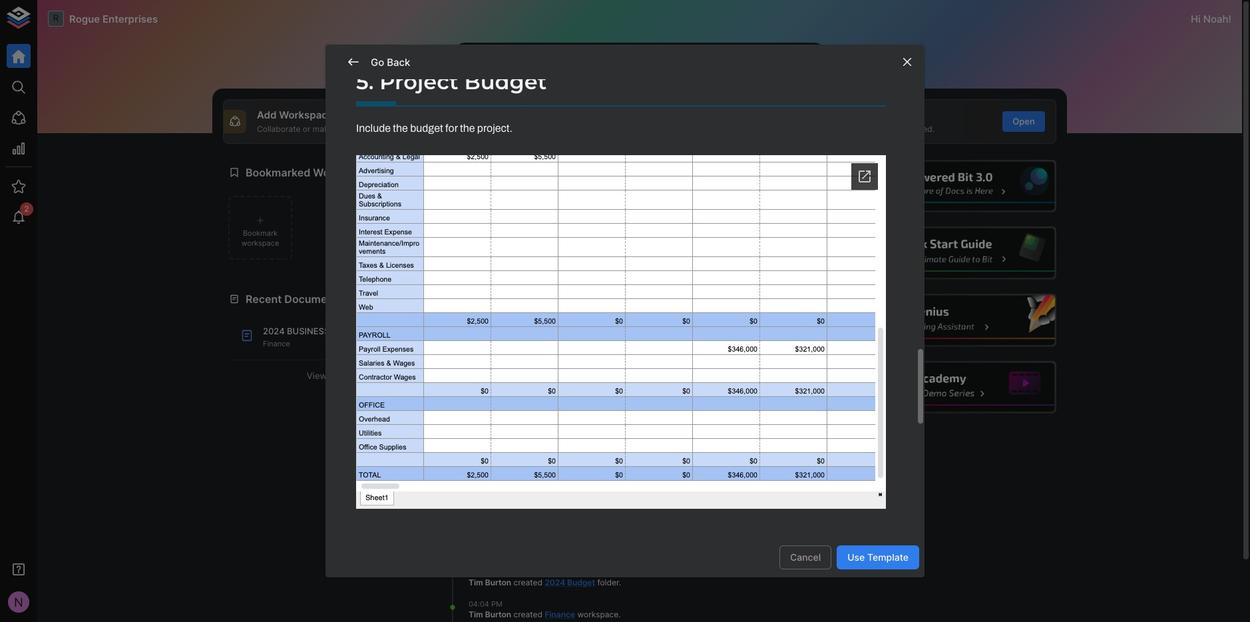Task type: describe. For each thing, give the bounding box(es) containing it.
2024 inside 04:07 pm tim burton created 2024 budget folder .
[[545, 577, 566, 587]]

0 horizontal spatial finance link
[[545, 610, 576, 620]]

tim for finance
[[469, 404, 483, 414]]

2024 tax documents
[[469, 491, 581, 512]]

pm for 04:04 pm tim burton created finance workspace .
[[492, 599, 503, 609]]

pm for 04:07 pm tim burton created 2024 budget folder .
[[491, 567, 502, 576]]

team
[[510, 459, 531, 469]]

finance inside 04:04 pm tim burton created finance workspace .
[[545, 610, 576, 620]]

create faster and get inspired.
[[820, 124, 935, 134]]

. inside 04:12 pm tim burton added noah lott to finance workspace .
[[510, 415, 512, 425]]

template
[[868, 551, 909, 563]]

tim burton created
[[469, 491, 545, 501]]

3 tim from the top
[[469, 491, 483, 501]]

recent
[[246, 292, 282, 306]]

pm for 04:13 pm
[[490, 351, 502, 360]]

finance inside 2024 business plan finance
[[263, 339, 290, 348]]

5. project budget
[[356, 68, 547, 94]]

activities
[[518, 292, 566, 306]]

view all
[[307, 370, 340, 381]]

budget
[[410, 123, 443, 134]]

2024 business plan link
[[469, 361, 602, 382]]

burton for .
[[485, 577, 512, 587]]

open
[[1013, 116, 1036, 127]]

2024 tax documents link
[[469, 491, 581, 512]]

bookmark workspace button
[[228, 196, 292, 260]]

created inside 04:07 pm tim burton created 2024 budget folder .
[[514, 577, 543, 587]]

4 help image from the top
[[857, 361, 1057, 414]]

recent documents
[[246, 292, 344, 306]]

04:13
[[469, 351, 488, 360]]

add button
[[440, 111, 483, 132]]

to for finance
[[580, 404, 587, 414]]

. inside 04:11 pm tim burton added noah lott to marketing team workspace .
[[575, 459, 577, 469]]

for
[[446, 123, 458, 134]]

and
[[872, 124, 886, 134]]

04:07 pm tim burton created 2024 budget folder .
[[469, 567, 621, 587]]

all
[[330, 370, 340, 381]]

noah inside 04:12 pm tim burton added noah lott to finance workspace .
[[540, 404, 560, 414]]

noah right hi
[[1204, 12, 1229, 25]]

budget inside 04:07 pm tim burton created 2024 budget folder .
[[568, 577, 596, 587]]

include the budget for the project.
[[356, 123, 513, 134]]

noah lott created
[[469, 361, 540, 371]]

create
[[820, 124, 846, 134]]

5. project
[[356, 68, 459, 94]]

workspace inside 04:12 pm tim burton added noah lott to finance workspace .
[[469, 415, 510, 425]]

go back dialog
[[326, 45, 925, 577]]

folder .
[[513, 502, 539, 512]]

2024 for 2024 business plan
[[540, 361, 561, 371]]

1 horizontal spatial workspace
[[457, 292, 515, 306]]

04:07 pm
[[469, 481, 502, 490]]

make
[[313, 124, 333, 134]]

marketing
[[469, 459, 508, 469]]

document
[[492, 372, 531, 382]]

2024 business plan
[[469, 361, 602, 382]]

noah down 04:13
[[469, 361, 489, 371]]

go
[[371, 56, 385, 69]]

add workspace collaborate or make it private.
[[257, 109, 371, 134]]

workspace inside 04:04 pm tim burton created finance workspace .
[[578, 610, 619, 620]]

bookmarked workspaces
[[246, 166, 377, 179]]

0 vertical spatial finance link
[[590, 404, 620, 414]]

add for add workspace collaborate or make it private.
[[257, 109, 277, 121]]

. inside 04:07 pm tim burton created 2024 budget folder .
[[619, 577, 621, 587]]

04:12
[[469, 394, 488, 403]]

bookmarked
[[246, 166, 311, 179]]

view
[[307, 370, 327, 381]]

bookmark
[[243, 228, 278, 238]]

cancel button
[[780, 545, 832, 570]]

tim for .
[[469, 577, 483, 587]]

go back
[[371, 56, 411, 69]]

workspace inside 04:11 pm tim burton added noah lott to marketing team workspace .
[[533, 459, 575, 469]]

04:11
[[469, 437, 487, 447]]

added for .
[[514, 404, 538, 414]]

0 vertical spatial lott
[[491, 361, 507, 371]]

finance inside 04:12 pm tim burton added noah lott to finance workspace .
[[590, 404, 620, 414]]

marketing team link
[[469, 459, 531, 469]]

added for workspace
[[514, 448, 538, 458]]

lott for workspace
[[562, 448, 578, 458]]

04:13 pm
[[469, 351, 502, 360]]

burton for marketing
[[485, 448, 512, 458]]

folder inside 04:07 pm tim burton created 2024 budget folder .
[[598, 577, 619, 587]]

3 help image from the top
[[857, 294, 1057, 347]]

include
[[356, 123, 391, 134]]

0 horizontal spatial documents
[[285, 292, 344, 306]]



Task type: vqa. For each thing, say whether or not it's contained in the screenshot.
the "Finance" link
yes



Task type: locate. For each thing, give the bounding box(es) containing it.
enterprises
[[102, 12, 158, 25]]

tim up 04:04
[[469, 577, 483, 587]]

pm inside 04:11 pm tim burton added noah lott to marketing team workspace .
[[489, 437, 500, 447]]

pm for 04:11 pm tim burton added noah lott to marketing team workspace .
[[489, 437, 500, 447]]

folder right 2024 budget link
[[598, 577, 619, 587]]

favorited
[[716, 292, 764, 306]]

2024 business plan finance
[[263, 326, 355, 348]]

0 vertical spatial business
[[287, 326, 330, 337]]

1 tim from the top
[[469, 404, 483, 414]]

plan up 04:12
[[469, 372, 491, 382]]

04:04 pm tim burton created finance workspace .
[[469, 599, 621, 620]]

tim for marketing
[[469, 448, 483, 458]]

pm inside 04:12 pm tim burton added noah lott to finance workspace .
[[490, 394, 501, 403]]

finance
[[263, 339, 290, 348], [590, 404, 620, 414], [545, 610, 576, 620]]

plan for 2024 business plan
[[469, 372, 491, 382]]

1 horizontal spatial business
[[563, 361, 602, 371]]

1 horizontal spatial finance
[[545, 610, 576, 620]]

finance link
[[590, 404, 620, 414], [545, 610, 576, 620]]

0 vertical spatial 04:07
[[469, 481, 489, 490]]

budget
[[465, 68, 547, 94], [568, 577, 596, 587]]

2 help image from the top
[[857, 227, 1057, 280]]

tim inside 04:04 pm tim burton created finance workspace .
[[469, 610, 483, 620]]

burton down the 04:07 pm
[[485, 491, 512, 501]]

workspace
[[242, 238, 279, 248], [469, 415, 510, 425], [533, 459, 575, 469], [578, 610, 619, 620]]

1 vertical spatial documents
[[469, 502, 513, 512]]

pm
[[490, 351, 502, 360], [490, 394, 501, 403], [489, 437, 500, 447], [491, 481, 502, 490], [491, 567, 502, 576], [492, 599, 503, 609]]

2024 up 04:12 pm tim burton added noah lott to finance workspace .
[[540, 361, 561, 371]]

burton up the marketing team link
[[485, 448, 512, 458]]

0 horizontal spatial folder
[[515, 502, 537, 512]]

1 vertical spatial to
[[580, 448, 587, 458]]

the left budget
[[393, 123, 408, 134]]

added down document . on the bottom
[[514, 404, 538, 414]]

5 burton from the top
[[485, 610, 512, 620]]

pm right 04:04
[[492, 599, 503, 609]]

0 horizontal spatial finance
[[263, 339, 290, 348]]

lott inside 04:11 pm tim burton added noah lott to marketing team workspace .
[[562, 448, 578, 458]]

project.
[[477, 123, 513, 134]]

1 horizontal spatial documents
[[469, 502, 513, 512]]

. inside 04:04 pm tim burton created finance workspace .
[[619, 610, 621, 620]]

plan for 2024 business plan finance
[[332, 326, 355, 337]]

folder down tim burton created
[[515, 502, 537, 512]]

added inside 04:11 pm tim burton added noah lott to marketing team workspace .
[[514, 448, 538, 458]]

workspace
[[279, 109, 334, 121], [457, 292, 515, 306]]

lott up tax
[[562, 448, 578, 458]]

1 vertical spatial added
[[514, 448, 538, 458]]

2024 up 04:04 pm tim burton created finance workspace .
[[545, 577, 566, 587]]

1 vertical spatial budget
[[568, 577, 596, 587]]

2 04:07 from the top
[[469, 567, 489, 576]]

2024 for 2024 business plan finance
[[263, 326, 285, 337]]

today
[[448, 323, 473, 334]]

0 horizontal spatial budget
[[465, 68, 547, 94]]

bookmark workspace
[[242, 228, 279, 248]]

workspace up the today
[[457, 292, 515, 306]]

created inside 04:04 pm tim burton created finance workspace .
[[514, 610, 543, 620]]

burton for finance
[[485, 404, 512, 414]]

collaborate
[[257, 124, 301, 134]]

documents down tim burton created
[[469, 502, 513, 512]]

2 vertical spatial finance
[[545, 610, 576, 620]]

2 the from the left
[[460, 123, 475, 134]]

pm inside 04:07 pm tim burton created 2024 budget folder .
[[491, 567, 502, 576]]

2 to from the top
[[580, 448, 587, 458]]

3 burton from the top
[[485, 491, 512, 501]]

recently favorited
[[668, 292, 764, 306]]

tim
[[469, 404, 483, 414], [469, 448, 483, 458], [469, 491, 483, 501], [469, 577, 483, 587], [469, 610, 483, 620]]

0 vertical spatial documents
[[285, 292, 344, 306]]

use template button
[[837, 545, 920, 570]]

open button
[[1003, 111, 1046, 132]]

budget up project.
[[465, 68, 547, 94]]

tim down 04:12
[[469, 404, 483, 414]]

1 to from the top
[[580, 404, 587, 414]]

2 burton from the top
[[485, 448, 512, 458]]

workspaces
[[313, 166, 377, 179]]

tim inside 04:11 pm tim burton added noah lott to marketing team workspace .
[[469, 448, 483, 458]]

cancel
[[791, 551, 821, 563]]

lott up document
[[491, 361, 507, 371]]

add inside button
[[453, 116, 470, 127]]

rogue
[[69, 12, 100, 25]]

.
[[531, 372, 533, 382], [510, 415, 512, 425], [575, 459, 577, 469], [537, 502, 539, 512], [619, 577, 621, 587], [619, 610, 621, 620]]

noah inside 04:11 pm tim burton added noah lott to marketing team workspace .
[[540, 448, 560, 458]]

tim inside 04:12 pm tim burton added noah lott to finance workspace .
[[469, 404, 483, 414]]

0 horizontal spatial workspace
[[279, 109, 334, 121]]

get
[[888, 124, 901, 134]]

business down the recent documents
[[287, 326, 330, 337]]

found.
[[759, 420, 785, 431]]

1 vertical spatial business
[[563, 361, 602, 371]]

no favorites found.
[[706, 420, 785, 431]]

pm for 04:07 pm
[[491, 481, 502, 490]]

04:07
[[469, 481, 489, 490], [469, 567, 489, 576]]

added up team
[[514, 448, 538, 458]]

lott for .
[[562, 404, 578, 414]]

4 burton from the top
[[485, 577, 512, 587]]

added inside 04:12 pm tim burton added noah lott to finance workspace .
[[514, 404, 538, 414]]

use template
[[848, 551, 909, 563]]

!
[[1229, 12, 1232, 25]]

to inside 04:11 pm tim burton added noah lott to marketing team workspace .
[[580, 448, 587, 458]]

04:07 for 04:07 pm
[[469, 481, 489, 490]]

0 horizontal spatial business
[[287, 326, 330, 337]]

to
[[580, 404, 587, 414], [580, 448, 587, 458]]

1 horizontal spatial budget
[[568, 577, 596, 587]]

04:11 pm tim burton added noah lott to marketing team workspace .
[[469, 437, 587, 469]]

1 vertical spatial finance link
[[545, 610, 576, 620]]

documents inside 2024 tax documents
[[469, 502, 513, 512]]

back
[[387, 56, 411, 69]]

to inside 04:12 pm tim burton added noah lott to finance workspace .
[[580, 404, 587, 414]]

tim inside 04:07 pm tim burton created 2024 budget folder .
[[469, 577, 483, 587]]

4 tim from the top
[[469, 577, 483, 587]]

2 tim from the top
[[469, 448, 483, 458]]

tim down the 04:07 pm
[[469, 491, 483, 501]]

created up 04:04 pm tim burton created finance workspace .
[[514, 577, 543, 587]]

pm inside 04:04 pm tim burton created finance workspace .
[[492, 599, 503, 609]]

add left project.
[[453, 116, 470, 127]]

pm for 04:12 pm tim burton added noah lott to finance workspace .
[[490, 394, 501, 403]]

lott inside 04:12 pm tim burton added noah lott to finance workspace .
[[562, 404, 578, 414]]

workspace down 04:12
[[469, 415, 510, 425]]

04:07 up 04:04
[[469, 567, 489, 576]]

burton down 04:04
[[485, 610, 512, 620]]

it
[[335, 124, 340, 134]]

04:07 inside 04:07 pm tim burton created 2024 budget folder .
[[469, 567, 489, 576]]

workspace inside bookmark workspace button
[[242, 238, 279, 248]]

add inside add workspace collaborate or make it private.
[[257, 109, 277, 121]]

business for 2024 business plan finance
[[287, 326, 330, 337]]

0 vertical spatial workspace
[[279, 109, 334, 121]]

documents up 2024 business plan finance at the bottom left of page
[[285, 292, 344, 306]]

add up collaborate
[[257, 109, 277, 121]]

2024 down recent
[[263, 326, 285, 337]]

view all button
[[228, 366, 418, 386]]

0 vertical spatial folder
[[515, 502, 537, 512]]

1 horizontal spatial finance link
[[590, 404, 620, 414]]

created down 04:07 pm tim burton created 2024 budget folder .
[[514, 610, 543, 620]]

plan inside 2024 business plan finance
[[332, 326, 355, 337]]

to down 2024 business plan "link"
[[580, 404, 587, 414]]

business up 04:12 pm tim burton added noah lott to finance workspace .
[[563, 361, 602, 371]]

1 burton from the top
[[485, 404, 512, 414]]

2024 budget link
[[545, 577, 596, 587]]

hi
[[1192, 12, 1201, 25]]

2 vertical spatial lott
[[562, 448, 578, 458]]

hi noah !
[[1192, 12, 1232, 25]]

created
[[509, 361, 538, 371], [514, 491, 543, 501], [514, 577, 543, 587], [514, 610, 543, 620]]

add
[[257, 109, 277, 121], [453, 116, 470, 127]]

1 vertical spatial workspace
[[457, 292, 515, 306]]

no
[[706, 420, 718, 431]]

0 horizontal spatial the
[[393, 123, 408, 134]]

0 horizontal spatial plan
[[332, 326, 355, 337]]

1 horizontal spatial folder
[[598, 577, 619, 587]]

burton down 04:12
[[485, 404, 512, 414]]

recently
[[668, 292, 713, 306]]

2024 left tax
[[545, 491, 566, 501]]

0 vertical spatial plan
[[332, 326, 355, 337]]

to up tax
[[580, 448, 587, 458]]

budget inside 'go back' dialog
[[465, 68, 547, 94]]

04:04
[[469, 599, 490, 609]]

the
[[393, 123, 408, 134], [460, 123, 475, 134]]

documents
[[285, 292, 344, 306], [469, 502, 513, 512]]

use
[[848, 551, 865, 563]]

or
[[303, 124, 311, 134]]

business inside 2024 business plan
[[563, 361, 602, 371]]

1 vertical spatial plan
[[469, 372, 491, 382]]

pm right "04:11"
[[489, 437, 500, 447]]

tim down "04:11"
[[469, 448, 483, 458]]

pm up tim burton created
[[491, 481, 502, 490]]

n button
[[4, 587, 33, 617]]

plan up all
[[332, 326, 355, 337]]

burton
[[485, 404, 512, 414], [485, 448, 512, 458], [485, 491, 512, 501], [485, 577, 512, 587], [485, 610, 512, 620]]

created up folder .
[[514, 491, 543, 501]]

burton inside 04:11 pm tim burton added noah lott to marketing team workspace .
[[485, 448, 512, 458]]

budget up 04:04 pm tim burton created finance workspace .
[[568, 577, 596, 587]]

lott down 2024 business plan "link"
[[562, 404, 578, 414]]

document .
[[492, 372, 533, 382]]

1 vertical spatial lott
[[562, 404, 578, 414]]

burton inside 04:04 pm tim burton created finance workspace .
[[485, 610, 512, 620]]

business inside 2024 business plan finance
[[287, 326, 330, 337]]

1 added from the top
[[514, 404, 538, 414]]

inspired.
[[903, 124, 935, 134]]

the right "for" at the left
[[460, 123, 475, 134]]

2024 inside 2024 tax documents
[[545, 491, 566, 501]]

folder
[[515, 502, 537, 512], [598, 577, 619, 587]]

workspace inside add workspace collaborate or make it private.
[[279, 109, 334, 121]]

to for marketing team
[[580, 448, 587, 458]]

added
[[514, 404, 538, 414], [514, 448, 538, 458]]

1 04:07 from the top
[[469, 481, 489, 490]]

04:07 for 04:07 pm tim burton created 2024 budget folder .
[[469, 567, 489, 576]]

plan
[[332, 326, 355, 337], [469, 372, 491, 382]]

rogue enterprises
[[69, 12, 158, 25]]

1 horizontal spatial add
[[453, 116, 470, 127]]

business
[[287, 326, 330, 337], [563, 361, 602, 371]]

noah
[[1204, 12, 1229, 25], [469, 361, 489, 371], [540, 404, 560, 414], [540, 448, 560, 458]]

5 tim from the top
[[469, 610, 483, 620]]

1 vertical spatial finance
[[590, 404, 620, 414]]

2 horizontal spatial finance
[[590, 404, 620, 414]]

1 horizontal spatial the
[[460, 123, 475, 134]]

private.
[[343, 124, 371, 134]]

noah down 04:12 pm tim burton added noah lott to finance workspace .
[[540, 448, 560, 458]]

help image
[[857, 160, 1057, 212], [857, 227, 1057, 280], [857, 294, 1057, 347], [857, 361, 1057, 414]]

add for add
[[453, 116, 470, 127]]

1 the from the left
[[393, 123, 408, 134]]

1 vertical spatial 04:07
[[469, 567, 489, 576]]

pm up noah lott created
[[490, 351, 502, 360]]

2024 inside 2024 business plan
[[540, 361, 561, 371]]

workspace down 2024 budget link
[[578, 610, 619, 620]]

noah down 2024 business plan "link"
[[540, 404, 560, 414]]

0 vertical spatial added
[[514, 404, 538, 414]]

workspace activities
[[457, 292, 566, 306]]

faster
[[848, 124, 870, 134]]

plan inside 2024 business plan
[[469, 372, 491, 382]]

workspace down bookmark
[[242, 238, 279, 248]]

2024 for 2024 tax documents
[[545, 491, 566, 501]]

burton inside 04:07 pm tim burton created 2024 budget folder .
[[485, 577, 512, 587]]

1 vertical spatial folder
[[598, 577, 619, 587]]

1 horizontal spatial plan
[[469, 372, 491, 382]]

1 help image from the top
[[857, 160, 1057, 212]]

0 horizontal spatial add
[[257, 109, 277, 121]]

r
[[53, 13, 59, 23]]

pm up 04:04 pm tim burton created finance workspace .
[[491, 567, 502, 576]]

n
[[14, 595, 23, 609]]

workspace up the or at the left top of page
[[279, 109, 334, 121]]

pm right 04:12
[[490, 394, 501, 403]]

business for 2024 business plan
[[563, 361, 602, 371]]

tim down 04:04
[[469, 610, 483, 620]]

tax
[[568, 491, 581, 501]]

04:07 down marketing
[[469, 481, 489, 490]]

0 vertical spatial to
[[580, 404, 587, 414]]

2024 inside 2024 business plan finance
[[263, 326, 285, 337]]

workspace right team
[[533, 459, 575, 469]]

04:12 pm tim burton added noah lott to finance workspace .
[[469, 394, 620, 425]]

2 added from the top
[[514, 448, 538, 458]]

lott
[[491, 361, 507, 371], [562, 404, 578, 414], [562, 448, 578, 458]]

created up document . on the bottom
[[509, 361, 538, 371]]

0 vertical spatial finance
[[263, 339, 290, 348]]

favorites
[[720, 420, 756, 431]]

0 vertical spatial budget
[[465, 68, 547, 94]]

burton up 04:04
[[485, 577, 512, 587]]

burton inside 04:12 pm tim burton added noah lott to finance workspace .
[[485, 404, 512, 414]]



